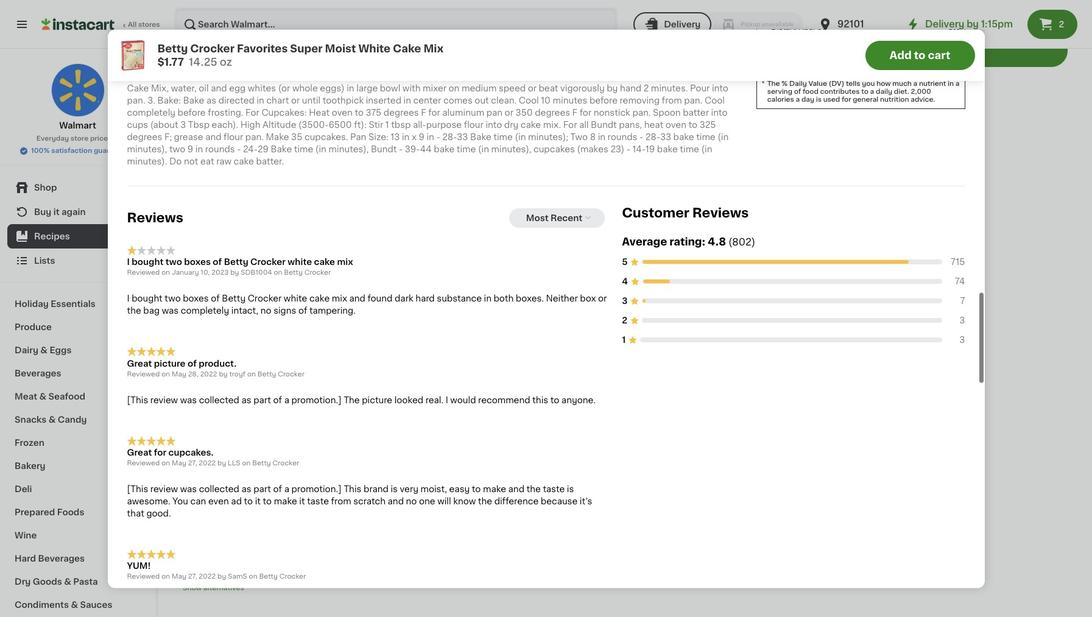 Task type: describe. For each thing, give the bounding box(es) containing it.
produce link
[[7, 316, 148, 339]]

0 horizontal spatial is
[[391, 485, 398, 494]]

will inside you will need: 1 cup water. 1/2 cup vegetable oil. 3 egg whites or 3 whole eggs. instructions: 1. heat: heat oven to 350 degrees f for aluminum or glass pan or 325 degrees f for nonstick pan. grease bottom only of 13 inches x 9 inches pan or bottom and sides of all other pans. 2. mix: mix cake mix, water, oil and egg whites (or whole eggs) in large bowl with mixer on medium speed or beat vigorously by hand 2 minutes. pour into pan. 3. bake: bake as directed in chart or until toothpick inserted in center comes out clean. cool 10 minutes before removing from pan. cool completely before frosting. for cupcakes: heat oven to 375 degrees f for aluminum pan or 350 degrees f for nonstick pan. spoon batter into cups (about 3 tbsp each). high altitude (3500-6500 ft): stir 1 tbsp all-purpose flour into dry cake mix. for all bundt pans, heat oven to 325 degrees f; grease and flour pan. make 35 cupcakes. pan size: 13 in x 9 in - 28-33 bake time (in minutes); two 8 in rounds - 28-33 bake time (in minutes), two 9 in rounds - 24-29 bake time (in minutes), bundt - 39-44 bake time (in minutes), cupcakes (makes 23) - 14-19 bake time (in minutes). do not eat raw cake batter.
[[145, 60, 159, 68]]

size:
[[369, 133, 389, 142]]

to inside * the % daily value (dv) tells you how much a nutrient in a serving of food contributes to a daily diet. 2,000 calories a day is used for general nutrition advice.
[[862, 89, 869, 95]]

creamy
[[742, 273, 776, 282]]

shop
[[34, 183, 57, 192]]

know
[[453, 497, 476, 506]]

0 horizontal spatial 9
[[188, 145, 193, 154]]

the up difference
[[527, 485, 541, 494]]

i for i bought two boxes of betty crocker white cake mix and found dark hard substance in both boxes. neither box or the bag was completely intact, no signs of tampering.
[[127, 295, 130, 303]]

value inside 16 drops yellow food coloring, or as needed great value gel food colors, classic $3.88 show alternatives
[[599, 261, 622, 270]]

betty left cage
[[284, 270, 303, 276]]

dry
[[15, 578, 31, 586]]

1 bottom from the left
[[350, 72, 382, 81]]

in down tbsp at the left
[[402, 133, 410, 142]]

100% satisfaction guarantee
[[31, 147, 129, 154]]

show inside '1 18.25-ounce package white cake mix betty crocker favorites super moist white cake mix $1.77 show alternatives'
[[183, 312, 202, 319]]

mix inside betty crocker favorites super moist white cake mix $1.77 14.25 oz
[[424, 43, 444, 53]]

drops
[[585, 237, 610, 245]]

super inside '1 18.25-ounce package white cake mix betty crocker favorites super moist white cake mix $1.77 show alternatives'
[[183, 273, 208, 282]]

sauces
[[80, 601, 112, 609]]

daily
[[790, 81, 807, 87]]

the inside * the % daily value (dv) tells you how much a nutrient in a serving of food contributes to a daily diet. 2,000 calories a day is used for general nutrition advice.
[[767, 81, 780, 87]]

degrees up mix.
[[535, 109, 570, 117]]

completely inside you will need: 1 cup water. 1/2 cup vegetable oil. 3 egg whites or 3 whole eggs. instructions: 1. heat: heat oven to 350 degrees f for aluminum or glass pan or 325 degrees f for nonstick pan. grease bottom only of 13 inches x 9 inches pan or bottom and sides of all other pans. 2. mix: mix cake mix, water, oil and egg whites (or whole eggs) in large bowl with mixer on medium speed or beat vigorously by hand 2 minutes. pour into pan. 3. bake: bake as directed in chart or until toothpick inserted in center comes out clean. cool 10 minutes before removing from pan. cool completely before frosting. for cupcakes: heat oven to 375 degrees f for aluminum pan or 350 degrees f for nonstick pan. spoon batter into cups (about 3 tbsp each). high altitude (3500-6500 ft): stir 1 tbsp all-purpose flour into dry cake mix. for all bundt pans, heat oven to 325 degrees f; grease and flour pan. make 35 cupcakes. pan size: 13 in x 9 in - 28-33 bake time (in minutes); two 8 in rounds - 28-33 bake time (in minutes), two 9 in rounds - 24-29 bake time (in minutes), bundt - 39-44 bake time (in minutes), cupcakes (makes 23) - 14-19 bake time (in minutes). do not eat raw cake batter.
[[127, 109, 175, 117]]

degrees down (about
[[127, 133, 162, 142]]

seafood
[[48, 392, 85, 401]]

1 vertical spatial bundt
[[371, 145, 397, 154]]

betty up 2023
[[224, 258, 248, 267]]

show alternatives button down $2.12
[[443, 298, 548, 308]]

0 horizontal spatial before
[[178, 109, 206, 117]]

- left 24-
[[237, 145, 241, 154]]

value inside great value grade aa cage free large white eggs $4.84 show alternatives
[[339, 249, 362, 258]]

29
[[258, 145, 269, 154]]

1 vertical spatial bake
[[470, 133, 492, 142]]

1 inches from the left
[[427, 72, 455, 81]]

white inside '1 18.25-ounce package white cake mix betty crocker favorites super moist white cake mix $1.77 show alternatives'
[[183, 249, 207, 258]]

as down troyf
[[242, 396, 251, 405]]

only
[[384, 72, 403, 81]]

2 vertical spatial i
[[446, 396, 448, 405]]

1 vertical spatial the
[[344, 396, 360, 405]]

1 up yellow
[[624, 214, 627, 222]]

2 vertical spatial into
[[486, 121, 502, 129]]

2 vertical spatial bake
[[271, 145, 292, 154]]

snacks & candy link
[[7, 408, 148, 431]]

confirm
[[492, 57, 525, 65]]

search alternatives button
[[833, 250, 938, 259]]

speed
[[499, 84, 526, 93]]

$1.77 inside '1 18.25-ounce package white cake mix betty crocker favorites super moist white cake mix $1.77 show alternatives'
[[183, 298, 204, 306]]

2 button
[[1028, 10, 1078, 39]]

1 vertical spatial 325
[[700, 121, 716, 129]]

supreme
[[703, 286, 742, 294]]

on right "sams"
[[249, 574, 257, 581]]

pan. up batter
[[684, 96, 703, 105]]

most recent
[[526, 214, 583, 223]]

vigorously
[[561, 84, 605, 93]]

ounce inside 2 cups prepared white frosting (from a 14- ounce can) pillsbury creamy supreme white frosting $1.97 show alternatives
[[703, 261, 731, 270]]

is inside * the % daily value (dv) tells you how much a nutrient in a serving of food contributes to a daily diet. 2,000 calories a day is used for general nutrition advice.
[[816, 97, 822, 103]]

0 horizontal spatial 13
[[391, 133, 400, 142]]

1 vertical spatial into
[[711, 109, 728, 117]]

review for for
[[150, 485, 178, 494]]

crocker inside yum! reviewed on may 27, 2022 by sams on betty crocker
[[279, 574, 306, 581]]

cake inside '1 18.25-ounce package white cake mix betty crocker favorites super moist white cake mix $1.77 show alternatives'
[[209, 249, 230, 258]]

by inside great for cupcakes. reviewed on may 27, 2022 by lls on betty crocker
[[218, 460, 226, 467]]

pan up mix,
[[152, 72, 168, 81]]

show alternatives button down "sams"
[[183, 584, 288, 593]]

great picture of product. reviewed on may 28, 2022 by troyf on betty crocker
[[127, 360, 305, 378]]

and up vigorously
[[566, 72, 582, 81]]

f down 1/2
[[237, 72, 242, 81]]

and up sides
[[587, 57, 603, 65]]

pan up "speed"
[[503, 72, 519, 81]]

dairy & eggs
[[15, 346, 72, 355]]

0 horizontal spatial flour
[[224, 133, 243, 142]]

$1.97
[[703, 298, 725, 306]]

unselect item image
[[531, 102, 542, 113]]

on right based
[[283, 57, 294, 65]]

0 horizontal spatial oven
[[332, 109, 353, 117]]

on right sdb1004
[[274, 270, 282, 276]]

by inside delivery by 1:15pm link
[[967, 19, 979, 29]]

items
[[561, 57, 584, 65]]

mix for january
[[337, 258, 353, 267]]

batter
[[683, 109, 709, 117]]

recommend
[[478, 396, 530, 405]]

i bought two boxes of betty crocker white cake mix reviewed on january 10, 2023 by sdb1004 on betty crocker
[[127, 258, 353, 276]]

1 right stir
[[386, 121, 389, 129]]

tbsp
[[188, 121, 210, 129]]

to inside add to cart button
[[914, 50, 926, 60]]

14- inside 2 cups prepared white frosting (from a 14- ounce can) pillsbury creamy supreme white frosting $1.97 show alternatives
[[774, 249, 787, 258]]

product group containing 2 cups prepared white frosting (from a 14- ounce can)
[[703, 96, 808, 320]]

& left pasta
[[64, 578, 71, 586]]

0 vertical spatial bundt
[[591, 121, 617, 129]]

0 horizontal spatial reviews
[[127, 212, 183, 224]]

customer
[[622, 207, 690, 220]]

on right troyf
[[247, 371, 256, 378]]

and down very
[[388, 497, 404, 506]]

betty inside great for cupcakes. reviewed on may 27, 2022 by lls on betty crocker
[[252, 460, 271, 467]]

- left 39- at the left top
[[399, 145, 403, 154]]

cake inside you will need: 1 cup water. 1/2 cup vegetable oil. 3 egg whites or 3 whole eggs. instructions: 1. heat: heat oven to 350 degrees f for aluminum or glass pan or 325 degrees f for nonstick pan. grease bottom only of 13 inches x 9 inches pan or bottom and sides of all other pans. 2. mix: mix cake mix, water, oil and egg whites (or whole eggs) in large bowl with mixer on medium speed or beat vigorously by hand 2 minutes. pour into pan. 3. bake: bake as directed in chart or until toothpick inserted in center comes out clean. cool 10 minutes before removing from pan. cool completely before frosting. for cupcakes: heat oven to 375 degrees f for aluminum pan or 350 degrees f for nonstick pan. spoon batter into cups (about 3 tbsp each). high altitude (3500-6500 ft): stir 1 tbsp all-purpose flour into dry cake mix. for all bundt pans, heat oven to 325 degrees f; grease and flour pan. make 35 cupcakes. pan size: 13 in x 9 in - 28-33 bake time (in minutes); two 8 in rounds - 28-33 bake time (in minutes), two 9 in rounds - 24-29 bake time (in minutes), bundt - 39-44 bake time (in minutes), cupcakes (makes 23) - 14-19 bake time (in minutes). do not eat raw cake batter.
[[127, 84, 149, 93]]

bake right 19
[[657, 145, 678, 154]]

two inside you will need: 1 cup water. 1/2 cup vegetable oil. 3 egg whites or 3 whole eggs. instructions: 1. heat: heat oven to 350 degrees f for aluminum or glass pan or 325 degrees f for nonstick pan. grease bottom only of 13 inches x 9 inches pan or bottom and sides of all other pans. 2. mix: mix cake mix, water, oil and egg whites (or whole eggs) in large bowl with mixer on medium speed or beat vigorously by hand 2 minutes. pour into pan. 3. bake: bake as directed in chart or until toothpick inserted in center comes out clean. cool 10 minutes before removing from pan. cool completely before frosting. for cupcakes: heat oven to 375 degrees f for aluminum pan or 350 degrees f for nonstick pan. spoon batter into cups (about 3 tbsp each). high altitude (3500-6500 ft): stir 1 tbsp all-purpose flour into dry cake mix. for all bundt pans, heat oven to 325 degrees f; grease and flour pan. make 35 cupcakes. pan size: 13 in x 9 in - 28-33 bake time (in minutes); two 8 in rounds - 28-33 bake time (in minutes), two 9 in rounds - 24-29 bake time (in minutes), bundt - 39-44 bake time (in minutes), cupcakes (makes 23) - 14-19 bake time (in minutes). do not eat raw cake batter.
[[169, 145, 185, 154]]

f down center
[[421, 109, 426, 117]]

recipes
[[34, 232, 70, 241]]

the up only at the left of page
[[389, 57, 403, 65]]

as inside [this review was collected as part of a promotion.] this brand is very moist, easy to make and the taste is awesome. you can even ad to it to make it taste from scratch and no one will know the difference because it's that good.
[[242, 485, 251, 494]]

$3.88
[[573, 286, 598, 294]]

and up difference
[[508, 485, 525, 494]]

favorites inside '1 18.25-ounce package white cake mix betty crocker favorites super moist white cake mix $1.77 show alternatives'
[[245, 261, 284, 270]]

i for i bought two boxes of betty crocker white cake mix reviewed on january 10, 2023 by sdb1004 on betty crocker
[[127, 258, 130, 267]]

1 vertical spatial 9
[[419, 133, 425, 142]]

you
[[862, 81, 875, 87]]

ounce inside '1 18.25-ounce package white cake mix betty crocker favorites super moist white cake mix $1.77 show alternatives'
[[216, 237, 243, 245]]

on left 28,
[[162, 371, 170, 378]]

in up toothpick
[[347, 84, 354, 93]]

2 cool from the left
[[705, 96, 725, 105]]

[this review was collected as part of a promotion.] the picture looked real. i would recommend this to anyone.
[[127, 396, 596, 405]]

0 vertical spatial heat
[[550, 60, 571, 68]]

reviewed inside yum! reviewed on may 27, 2022 by sams on betty crocker
[[127, 574, 160, 581]]

no inside i bought two boxes of betty crocker white cake mix and found dark hard substance in both boxes. neither box or the bag was completely intact, no signs of tampering.
[[261, 307, 271, 315]]

rating:
[[670, 237, 706, 247]]

- down purpose
[[436, 133, 440, 142]]

bake down batter
[[674, 133, 694, 142]]

alternatives inside 16 drops yellow food coloring, or as needed great value gel food colors, classic $3.88 show alternatives
[[594, 300, 635, 306]]

product group containing 1 18.25-ounce package white cake mix
[[183, 96, 288, 320]]

walmart logo image
[[51, 63, 104, 117]]

0 vertical spatial into
[[712, 84, 729, 93]]

dry goods & pasta
[[15, 578, 98, 586]]

0 horizontal spatial 5
[[622, 258, 628, 266]]

may inside great for cupcakes. reviewed on may 27, 2022 by lls on betty crocker
[[172, 460, 186, 467]]

part for great picture of product.
[[254, 396, 271, 405]]

the right know
[[478, 497, 492, 506]]

other
[[632, 72, 655, 81]]

0 vertical spatial cart
[[1031, 37, 1053, 47]]

add for add to cart
[[890, 50, 912, 60]]

tbsp
[[391, 121, 411, 129]]

add for add 5 ingredients to cart
[[918, 37, 940, 47]]

1 horizontal spatial flour
[[464, 121, 484, 129]]

may inside yum! reviewed on may 27, 2022 by sams on betty crocker
[[172, 574, 186, 581]]

or up only at the left of page
[[389, 60, 398, 68]]

on up awesome.
[[162, 460, 170, 467]]

cake inside i bought two boxes of betty crocker white cake mix and found dark hard substance in both boxes. neither box or the bag was completely intact, no signs of tampering.
[[309, 295, 330, 303]]

cake inside '1 18.25-ounce package white cake mix betty crocker favorites super moist white cake mix $1.77 show alternatives'
[[264, 273, 285, 282]]

minutes);
[[528, 133, 568, 142]]

0 vertical spatial whites
[[359, 60, 387, 68]]

0 horizontal spatial rounds
[[205, 145, 235, 154]]

by inside you will need: 1 cup water. 1/2 cup vegetable oil. 3 egg whites or 3 whole eggs. instructions: 1. heat: heat oven to 350 degrees f for aluminum or glass pan or 325 degrees f for nonstick pan. grease bottom only of 13 inches x 9 inches pan or bottom and sides of all other pans. 2. mix: mix cake mix, water, oil and egg whites (or whole eggs) in large bowl with mixer on medium speed or beat vigorously by hand 2 minutes. pour into pan. 3. bake: bake as directed in chart or until toothpick inserted in center comes out clean. cool 10 minutes before removing from pan. cool completely before frosting. for cupcakes: heat oven to 375 degrees f for aluminum pan or 350 degrees f for nonstick pan. spoon batter into cups (about 3 tbsp each). high altitude (3500-6500 ft): stir 1 tbsp all-purpose flour into dry cake mix. for all bundt pans, heat oven to 325 degrees f; grease and flour pan. make 35 cupcakes. pan size: 13 in x 9 in - 28-33 bake time (in minutes); two 8 in rounds - 28-33 bake time (in minutes), two 9 in rounds - 24-29 bake time (in minutes), bundt - 39-44 bake time (in minutes), cupcakes (makes 23) - 14-19 bake time (in minutes). do not eat raw cake batter.
[[607, 84, 618, 93]]

dietary fiber 0g
[[772, 25, 827, 31]]

show alternatives button down creamy
[[703, 311, 808, 320]]

0 horizontal spatial make
[[274, 497, 297, 506]]

cake down 24-
[[234, 157, 254, 166]]

bake:
[[158, 96, 181, 105]]

1 horizontal spatial before
[[590, 96, 618, 105]]

or left the beat
[[528, 84, 537, 93]]

5 inside button
[[943, 37, 950, 47]]

a inside 2 cups prepared white frosting (from a 14- ounce can) pillsbury creamy supreme white frosting $1.97 show alternatives
[[766, 249, 772, 258]]

frosting
[[703, 249, 738, 258]]

for down minutes
[[580, 109, 592, 117]]

mix inside you will need: 1 cup water. 1/2 cup vegetable oil. 3 egg whites or 3 whole eggs. instructions: 1. heat: heat oven to 350 degrees f for aluminum or glass pan or 325 degrees f for nonstick pan. grease bottom only of 13 inches x 9 inches pan or bottom and sides of all other pans. 2. mix: mix cake mix, water, oil and egg whites (or whole eggs) in large bowl with mixer on medium speed or beat vigorously by hand 2 minutes. pour into pan. 3. bake: bake as directed in chart or until toothpick inserted in center comes out clean. cool 10 minutes before removing from pan. cool completely before frosting. for cupcakes: heat oven to 375 degrees f for aluminum pan or 350 degrees f for nonstick pan. spoon batter into cups (about 3 tbsp each). high altitude (3500-6500 ft): stir 1 tbsp all-purpose flour into dry cake mix. for all bundt pans, heat oven to 325 degrees f; grease and flour pan. make 35 cupcakes. pan size: 13 in x 9 in - 28-33 bake time (in minutes); two 8 in rounds - 28-33 bake time (in minutes), two 9 in rounds - 24-29 bake time (in minutes), bundt - 39-44 bake time (in minutes), cupcakes (makes 23) - 14-19 bake time (in minutes). do not eat raw cake batter.
[[712, 72, 727, 81]]

$1.77 inside betty crocker favorites super moist white cake mix $1.77 14.25 oz
[[157, 57, 184, 66]]

was for of
[[180, 396, 197, 405]]

picture inside great picture of product. reviewed on may 28, 2022 by troyf on betty crocker
[[154, 360, 186, 368]]

1 33 from the left
[[457, 133, 468, 142]]

(3500-
[[299, 121, 329, 129]]

search
[[833, 251, 857, 258]]

betty inside '1 18.25-ounce package white cake mix betty crocker favorites super moist white cake mix $1.77 show alternatives'
[[183, 261, 206, 270]]

f down minutes
[[572, 109, 578, 117]]

pans.
[[657, 72, 680, 81]]

1 vertical spatial for
[[563, 121, 577, 129]]

based
[[254, 57, 281, 65]]

0 horizontal spatial x
[[412, 133, 417, 142]]

betty inside betty crocker favorites super moist white cake mix $1.77 14.25 oz
[[157, 43, 188, 53]]

used
[[824, 97, 840, 103]]

white inside '1 18.25-ounce package white cake mix betty crocker favorites super moist white cake mix $1.77 show alternatives'
[[236, 273, 261, 282]]

0 vertical spatial taste
[[543, 485, 565, 494]]

all
[[128, 21, 137, 28]]

for up the pans.
[[671, 60, 683, 68]]

bought for i bought two boxes of betty crocker white cake mix and found dark hard substance in both boxes. neither box or the bag was completely intact, no signs of tampering.
[[132, 295, 163, 303]]

1 horizontal spatial egg
[[340, 60, 356, 68]]

boxes for i bought two boxes of betty crocker white cake mix and found dark hard substance in both boxes. neither box or the bag was completely intact, no signs of tampering.
[[183, 295, 209, 303]]

1 down 4
[[622, 336, 626, 344]]

reviewed inside great picture of product. reviewed on may 28, 2022 by troyf on betty crocker
[[127, 371, 160, 378]]

bought for i bought two boxes of betty crocker white cake mix reviewed on january 10, 2023 by sdb1004 on betty crocker
[[132, 258, 164, 267]]

day
[[802, 97, 815, 103]]

ft):
[[354, 121, 367, 129]]

advice.
[[911, 97, 935, 103]]

1 horizontal spatial it
[[255, 497, 261, 506]]

0 horizontal spatial it
[[53, 208, 59, 216]]

24-
[[243, 145, 258, 154]]

alternatives inside button
[[859, 251, 900, 258]]

and down each).
[[205, 133, 221, 142]]

show alternatives button up may
[[183, 311, 288, 320]]

2,000
[[911, 89, 931, 95]]

you inside [this review was collected as part of a promotion.] this brand is very moist, easy to make and the taste is awesome. you can even ad to it to make it taste from scratch and no one will know the difference because it's that good.
[[173, 497, 188, 506]]

14.25
[[189, 57, 217, 66]]

1 vertical spatial egg
[[229, 84, 246, 93]]

may
[[211, 350, 240, 363]]

0%
[[948, 25, 960, 31]]

show inside '$9.48 show alternatives'
[[183, 585, 202, 592]]

batter.
[[256, 157, 284, 166]]

or down service type group
[[729, 60, 738, 68]]

product group containing $9.48
[[183, 393, 288, 593]]

average rating: 4.8 (802)
[[622, 237, 756, 247]]

74
[[955, 277, 965, 286]]

boxes for i bought two boxes of betty crocker white cake mix reviewed on january 10, 2023 by sdb1004 on betty crocker
[[184, 258, 211, 267]]

14- inside you will need: 1 cup water. 1/2 cup vegetable oil. 3 egg whites or 3 whole eggs. instructions: 1. heat: heat oven to 350 degrees f for aluminum or glass pan or 325 degrees f for nonstick pan. grease bottom only of 13 inches x 9 inches pan or bottom and sides of all other pans. 2. mix: mix cake mix, water, oil and egg whites (or whole eggs) in large bowl with mixer on medium speed or beat vigorously by hand 2 minutes. pour into pan. 3. bake: bake as directed in chart or until toothpick inserted in center comes out clean. cool 10 minutes before removing from pan. cool completely before frosting. for cupcakes: heat oven to 375 degrees f for aluminum pan or 350 degrees f for nonstick pan. spoon batter into cups (about 3 tbsp each). high altitude (3500-6500 ft): stir 1 tbsp all-purpose flour into dry cake mix. for all bundt pans, heat oven to 325 degrees f; grease and flour pan. make 35 cupcakes. pan size: 13 in x 9 in - 28-33 bake time (in minutes); two 8 in rounds - 28-33 bake time (in minutes), two 9 in rounds - 24-29 bake time (in minutes), bundt - 39-44 bake time (in minutes), cupcakes (makes 23) - 14-19 bake time (in minutes). do not eat raw cake batter.
[[633, 145, 646, 154]]

2022 inside great picture of product. reviewed on may 28, 2022 by troyf on betty crocker
[[200, 371, 217, 378]]

all stores link
[[41, 7, 161, 41]]

2 33 from the left
[[660, 133, 671, 142]]

clean.
[[491, 96, 517, 105]]

show alternatives button down 4
[[573, 298, 678, 308]]

meat & seafood link
[[7, 385, 148, 408]]

white inside i bought two boxes of betty crocker white cake mix and found dark hard substance in both boxes. neither box or the bag was completely intact, no signs of tampering.
[[284, 295, 307, 303]]

or up dry
[[505, 109, 514, 117]]

free
[[338, 261, 357, 270]]

prepared
[[734, 237, 775, 245]]

- right 23) at the right of page
[[627, 145, 631, 154]]

part for great for cupcakes.
[[254, 485, 271, 494]]

& for snacks
[[49, 416, 56, 424]]

cup
[[193, 60, 211, 68]]

(or
[[278, 84, 290, 93]]

food
[[642, 261, 663, 270]]

pans,
[[619, 121, 642, 129]]

3 minutes), from the left
[[491, 145, 532, 154]]

2 decrement quantity image from the left
[[708, 211, 723, 225]]

in up 44
[[427, 133, 434, 142]]

pan. down vegetable
[[297, 72, 315, 81]]

in left chart
[[257, 96, 264, 105]]

27, inside great for cupcakes. reviewed on may 27, 2022 by lls on betty crocker
[[188, 460, 197, 467]]

everyday
[[36, 135, 69, 142]]

value inside * the % daily value (dv) tells you how much a nutrient in a serving of food contributes to a daily diet. 2,000 calories a day is used for general nutrition advice.
[[809, 81, 827, 87]]

1 cool from the left
[[519, 96, 539, 105]]

mix inside '1 18.25-ounce package white cake mix betty crocker favorites super moist white cake mix $1.77 show alternatives'
[[232, 249, 248, 258]]

two for i bought two boxes of betty crocker white cake mix reviewed on january 10, 2023 by sdb1004 on betty crocker
[[166, 258, 182, 267]]

40%
[[943, 49, 960, 56]]

10,
[[201, 270, 210, 276]]

& for dairy
[[40, 346, 48, 355]]

alternatives inside 2 cups prepared white frosting (from a 14- ounce can) pillsbury creamy supreme white frosting $1.97 show alternatives
[[724, 312, 765, 319]]

moist inside betty crocker favorites super moist white cake mix $1.77 14.25 oz
[[325, 43, 356, 53]]

ad
[[231, 497, 242, 506]]

or inside 16 drops yellow food coloring, or as needed great value gel food colors, classic $3.88 show alternatives
[[614, 249, 623, 258]]

1 vertical spatial beverages
[[38, 554, 85, 563]]

bake right 44
[[434, 145, 455, 154]]

on right 'lls'
[[242, 460, 251, 467]]

great for $4.84
[[313, 249, 337, 258]]

1 vertical spatial eggs
[[50, 346, 72, 355]]

dairy
[[15, 346, 38, 355]]

0 vertical spatial 13
[[416, 72, 425, 81]]

neither
[[546, 295, 578, 303]]

0 horizontal spatial cart
[[928, 50, 951, 60]]

altitude
[[263, 121, 296, 129]]

white inside great value grade aa cage free large white eggs $4.84 show alternatives
[[385, 261, 410, 270]]

unselect item image for 16 drops yellow food coloring, or as needed
[[661, 102, 672, 113]]

for inside great for cupcakes. reviewed on may 27, 2022 by lls on betty crocker
[[154, 449, 166, 457]]

degrees down water. in the top of the page
[[199, 72, 234, 81]]

unselect item image for 1 18.25-ounce package white cake mix
[[271, 102, 282, 113]]

1 vertical spatial picture
[[362, 396, 392, 405]]

2 inches from the left
[[473, 72, 501, 81]]

grease
[[317, 72, 348, 81]]

was inside i bought two boxes of betty crocker white cake mix and found dark hard substance in both boxes. neither box or the bag was completely intact, no signs of tampering.
[[162, 307, 179, 315]]

in down with
[[404, 96, 411, 105]]

- down pans,
[[640, 133, 644, 142]]

0 vertical spatial 350
[[607, 60, 624, 68]]

in up eat
[[195, 145, 203, 154]]

very
[[400, 485, 419, 494]]

or down 1.
[[521, 72, 530, 81]]

92101 button
[[818, 7, 891, 41]]

1 increment quantity image from the left
[[528, 211, 543, 225]]

ingredients
[[952, 37, 1015, 47]]

by inside yum! reviewed on may 27, 2022 by sams on betty crocker
[[218, 574, 226, 581]]

product group containing $2.12
[[443, 96, 548, 308]]

1 vertical spatial whites
[[248, 84, 276, 93]]

2 vertical spatial oven
[[666, 121, 687, 129]]

favorites inside betty crocker favorites super moist white cake mix $1.77 14.25 oz
[[237, 43, 288, 53]]

product group containing great value grade aa cage free large white eggs
[[313, 96, 418, 308]]

[this review was collected as part of a promotion.] this brand is very moist, easy to make and the taste is awesome. you can even ad to it to make it taste from scratch and no one will know the difference because it's that good.
[[127, 485, 592, 518]]

foods
[[57, 508, 84, 517]]

shop link
[[7, 175, 148, 200]]

great inside 16 drops yellow food coloring, or as needed great value gel food colors, classic $3.88 show alternatives
[[573, 261, 597, 270]]

pan. down removing
[[633, 109, 651, 117]]

1 vertical spatial 350
[[516, 109, 533, 117]]

[this for [this review was collected as part of a promotion.] the picture looked real. i would recommend this to anyone.
[[127, 396, 148, 405]]

was for cupcakes.
[[180, 485, 197, 494]]

0 vertical spatial make
[[483, 485, 506, 494]]

2 minutes), from the left
[[329, 145, 369, 154]]

in right 8
[[598, 133, 606, 142]]

already
[[243, 350, 294, 363]]

on left $9.48
[[162, 574, 170, 581]]

1 horizontal spatial nonstick
[[594, 109, 631, 117]]

will inside [this review was collected as part of a promotion.] this brand is very moist, easy to make and the taste is awesome. you can even ad to it to make it taste from scratch and no one will know the difference because it's that good.
[[438, 497, 451, 506]]

pour
[[690, 84, 710, 93]]

you for you may already have
[[183, 350, 208, 363]]

0 vertical spatial oven
[[573, 60, 594, 68]]

gel
[[625, 261, 639, 270]]

to inside add 5 ingredients to cart button
[[1017, 37, 1028, 47]]

0 horizontal spatial 325
[[181, 72, 197, 81]]

(802)
[[729, 237, 756, 247]]

most recent button
[[509, 209, 605, 228]]

show inside 2 cups prepared white frosting (from a 14- ounce can) pillsbury creamy supreme white frosting $1.97 show alternatives
[[703, 312, 722, 319]]

heat:
[[525, 60, 548, 68]]

pan. down high
[[245, 133, 264, 142]]

pan. left 3.
[[127, 96, 145, 105]]

1 left cup
[[187, 60, 191, 68]]

or down need:
[[170, 72, 179, 81]]

0 vertical spatial bake
[[183, 96, 204, 105]]

as inside you will need: 1 cup water. 1/2 cup vegetable oil. 3 egg whites or 3 whole eggs. instructions: 1. heat: heat oven to 350 degrees f for aluminum or glass pan or 325 degrees f for nonstick pan. grease bottom only of 13 inches x 9 inches pan or bottom and sides of all other pans. 2. mix: mix cake mix, water, oil and egg whites (or whole eggs) in large bowl with mixer on medium speed or beat vigorously by hand 2 minutes. pour into pan. 3. bake: bake as directed in chart or until toothpick inserted in center comes out clean. cool 10 minutes before removing from pan. cool completely before frosting. for cupcakes: heat oven to 375 degrees f for aluminum pan or 350 degrees f for nonstick pan. spoon batter into cups (about 3 tbsp each). high altitude (3500-6500 ft): stir 1 tbsp all-purpose flour into dry cake mix. for all bundt pans, heat oven to 325 degrees f; grease and flour pan. make 35 cupcakes. pan size: 13 in x 9 in - 28-33 bake time (in minutes); two 8 in rounds - 28-33 bake time (in minutes), two 9 in rounds - 24-29 bake time (in minutes), bundt - 39-44 bake time (in minutes), cupcakes (makes 23) - 14-19 bake time (in minutes). do not eat raw cake batter.
[[207, 96, 216, 105]]

1 inside '1 18.25-ounce package white cake mix betty crocker favorites super moist white cake mix $1.77 show alternatives'
[[183, 237, 186, 245]]

two for i bought two boxes of betty crocker white cake mix and found dark hard substance in both boxes. neither box or the bag was completely intact, no signs of tampering.
[[165, 295, 181, 303]]



Task type: locate. For each thing, give the bounding box(es) containing it.
wine link
[[7, 524, 148, 547]]

moist inside '1 18.25-ounce package white cake mix betty crocker favorites super moist white cake mix $1.77 show alternatives'
[[210, 273, 234, 282]]

0 vertical spatial promotion.]
[[292, 396, 342, 405]]

for up high
[[246, 109, 259, 117]]

or left until
[[291, 96, 300, 105]]

delivery up 40%
[[926, 19, 965, 29]]

cage
[[313, 261, 336, 270]]

white right 2023
[[236, 273, 261, 282]]

decrement quantity image up 16
[[578, 211, 593, 225]]

1 unselect item image from the left
[[271, 102, 282, 113]]

food inside 16 drops yellow food coloring, or as needed great value gel food colors, classic $3.88 show alternatives
[[643, 237, 663, 245]]

stir
[[369, 121, 383, 129]]

alternatives down the $1.97
[[724, 312, 765, 319]]

oz
[[220, 57, 232, 66]]

1 horizontal spatial 33
[[660, 133, 671, 142]]

daily
[[876, 89, 893, 95]]

that
[[127, 510, 144, 518]]

may inside great picture of product. reviewed on may 28, 2022 by troyf on betty crocker
[[172, 371, 186, 378]]

was right bag
[[162, 307, 179, 315]]

1 vertical spatial moist
[[210, 273, 234, 282]]

mix inside i bought two boxes of betty crocker white cake mix reviewed on january 10, 2023 by sdb1004 on betty crocker
[[337, 258, 353, 267]]

2 may from the top
[[172, 460, 186, 467]]

beverages down dairy & eggs
[[15, 369, 61, 378]]

14-
[[633, 145, 646, 154], [774, 249, 787, 258]]

crocker inside i bought two boxes of betty crocker white cake mix and found dark hard substance in both boxes. neither box or the bag was completely intact, no signs of tampering.
[[248, 295, 282, 303]]

1 vertical spatial value
[[339, 249, 362, 258]]

great up cage
[[313, 249, 337, 258]]

0 horizontal spatial heat
[[309, 109, 330, 117]]

2022 inside yum! reviewed on may 27, 2022 by sams on betty crocker
[[199, 574, 216, 581]]

betty down 18.25-
[[183, 261, 206, 270]]

2 reviewed from the top
[[127, 371, 160, 378]]

food up needed
[[643, 237, 663, 245]]

reviewed inside i bought two boxes of betty crocker white cake mix reviewed on january 10, 2023 by sdb1004 on betty crocker
[[127, 270, 160, 276]]

found
[[368, 295, 393, 303]]

much
[[893, 81, 912, 87]]

0 vertical spatial will
[[145, 60, 159, 68]]

mix for dark
[[332, 295, 347, 303]]

eggs inside great value grade aa cage free large white eggs $4.84 show alternatives
[[313, 273, 334, 282]]

promotion.] for this
[[292, 485, 342, 494]]

on inside you will need: 1 cup water. 1/2 cup vegetable oil. 3 egg whites or 3 whole eggs. instructions: 1. heat: heat oven to 350 degrees f for aluminum or glass pan or 325 degrees f for nonstick pan. grease bottom only of 13 inches x 9 inches pan or bottom and sides of all other pans. 2. mix: mix cake mix, water, oil and egg whites (or whole eggs) in large bowl with mixer on medium speed or beat vigorously by hand 2 minutes. pour into pan. 3. bake: bake as directed in chart or until toothpick inserted in center comes out clean. cool 10 minutes before removing from pan. cool completely before frosting. for cupcakes: heat oven to 375 degrees f for aluminum pan or 350 degrees f for nonstick pan. spoon batter into cups (about 3 tbsp each). high altitude (3500-6500 ft): stir 1 tbsp all-purpose flour into dry cake mix. for all bundt pans, heat oven to 325 degrees f; grease and flour pan. make 35 cupcakes. pan size: 13 in x 9 in - 28-33 bake time (in minutes); two 8 in rounds - 28-33 bake time (in minutes), two 9 in rounds - 24-29 bake time (in minutes), bundt - 39-44 bake time (in minutes), cupcakes (makes 23) - 14-19 bake time (in minutes). do not eat raw cake batter.
[[449, 84, 460, 93]]

1 vertical spatial review
[[150, 485, 178, 494]]

delivery for delivery by 1:15pm
[[926, 19, 965, 29]]

cake down unselect item icon
[[521, 121, 541, 129]]

reviewed inside great for cupcakes. reviewed on may 27, 2022 by lls on betty crocker
[[127, 460, 160, 467]]

1 [this from the top
[[127, 396, 148, 405]]

make
[[483, 485, 506, 494], [274, 497, 297, 506]]

condiments
[[15, 601, 69, 609]]

show inside $2.12 show alternatives
[[443, 300, 462, 306]]

make
[[266, 133, 289, 142]]

0 vertical spatial all
[[620, 72, 630, 81]]

1 vertical spatial heat
[[309, 109, 330, 117]]

1 horizontal spatial all
[[620, 72, 630, 81]]

1 part from the top
[[254, 396, 271, 405]]

cake inside i bought two boxes of betty crocker white cake mix reviewed on january 10, 2023 by sdb1004 on betty crocker
[[314, 258, 335, 267]]

0 vertical spatial was
[[162, 307, 179, 315]]

frosting
[[771, 286, 806, 294]]

1 vertical spatial 2022
[[199, 460, 216, 467]]

completely
[[127, 109, 175, 117], [181, 307, 229, 315]]

alternatives right search
[[859, 251, 900, 258]]

add inside add 5 ingredients to cart button
[[918, 37, 940, 47]]

cake left free
[[314, 258, 335, 267]]

0 vertical spatial eggs
[[313, 273, 334, 282]]

2 part from the top
[[254, 485, 271, 494]]

favorites up based
[[237, 43, 288, 53]]

store inside everyday store prices link
[[71, 135, 88, 142]]

92101
[[838, 19, 864, 29]]

add inside add to cart button
[[890, 50, 912, 60]]

rounds up 23) at the right of page
[[608, 133, 638, 142]]

product group containing 1
[[573, 96, 678, 308]]

whole up until
[[292, 84, 318, 93]]

0 horizontal spatial 14-
[[633, 145, 646, 154]]

i
[[127, 258, 130, 267], [127, 295, 130, 303], [446, 396, 448, 405]]

two up january
[[166, 258, 182, 267]]

0 vertical spatial [this
[[127, 396, 148, 405]]

collected for great for cupcakes.
[[199, 485, 239, 494]]

0 horizontal spatial taste
[[307, 497, 329, 506]]

holiday
[[15, 300, 49, 308]]

white inside 2 cups prepared white frosting (from a 14- ounce can) pillsbury creamy supreme white frosting $1.97 show alternatives
[[777, 237, 801, 245]]

great for reviewed on may 27, 2022 by lls on betty crocker
[[127, 449, 152, 457]]

0 vertical spatial x
[[458, 72, 462, 81]]

1 horizontal spatial is
[[567, 485, 574, 494]]

includes 20g added sugars
[[786, 49, 880, 56]]

1 reviewed from the top
[[127, 270, 160, 276]]

mix right mix:
[[712, 72, 727, 81]]

1 horizontal spatial store
[[296, 57, 318, 65]]

or
[[389, 60, 398, 68], [729, 60, 738, 68], [170, 72, 179, 81], [521, 72, 530, 81], [528, 84, 537, 93], [291, 96, 300, 105], [505, 109, 514, 117], [614, 249, 623, 258], [598, 295, 607, 303]]

anyone.
[[562, 396, 596, 405]]

until
[[302, 96, 321, 105]]

great for reviewed on may 28, 2022 by troyf on betty crocker
[[127, 360, 152, 368]]

0 horizontal spatial add
[[890, 50, 912, 60]]

for up awesome.
[[154, 449, 166, 457]]

1 horizontal spatial reviews
[[693, 207, 749, 220]]

2 horizontal spatial it
[[299, 497, 305, 506]]

cake inside betty crocker favorites super moist white cake mix $1.77 14.25 oz
[[393, 43, 421, 53]]

2 review from the top
[[150, 485, 178, 494]]

add
[[918, 37, 940, 47], [890, 50, 912, 60]]

1 horizontal spatial decrement quantity image
[[708, 211, 723, 225]]

9 down 'list'
[[465, 72, 470, 81]]

betty right 'lls'
[[252, 460, 271, 467]]

the
[[389, 57, 403, 65], [127, 307, 141, 315], [527, 485, 541, 494], [478, 497, 492, 506]]

nonstick up pans,
[[594, 109, 631, 117]]

& for condiments
[[71, 601, 78, 609]]

promotion.] for the
[[292, 396, 342, 405]]

0 horizontal spatial delivery
[[664, 20, 701, 29]]

1 promotion.] from the top
[[292, 396, 342, 405]]

minutes).
[[127, 157, 167, 166]]

hard beverages
[[15, 554, 85, 563]]

great up awesome.
[[127, 449, 152, 457]]

ounce up i bought two boxes of betty crocker white cake mix reviewed on january 10, 2023 by sdb1004 on betty crocker
[[216, 237, 243, 245]]

because
[[541, 497, 578, 506]]

3.
[[148, 96, 155, 105]]

1 vertical spatial all
[[579, 121, 589, 129]]

it
[[53, 208, 59, 216], [255, 497, 261, 506], [299, 497, 305, 506]]

add up the much
[[890, 50, 912, 60]]

heat
[[644, 121, 664, 129]]

or down yellow
[[614, 249, 623, 258]]

a inside [this review was collected as part of a promotion.] this brand is very moist, easy to make and the taste is awesome. you can even ad to it to make it taste from scratch and no one will know the difference because it's that good.
[[284, 485, 289, 494]]

product group
[[183, 96, 288, 320], [313, 96, 418, 308], [443, 96, 548, 308], [573, 96, 678, 308], [703, 96, 808, 320], [833, 96, 938, 259], [183, 393, 288, 593], [313, 393, 418, 581]]

whole
[[408, 60, 433, 68], [292, 84, 318, 93]]

large
[[357, 84, 378, 93]]

2 horizontal spatial bake
[[470, 133, 492, 142]]

4 reviewed from the top
[[127, 574, 160, 581]]

crocker inside great picture of product. reviewed on may 28, 2022 by troyf on betty crocker
[[278, 371, 305, 378]]

by inside great picture of product. reviewed on may 28, 2022 by troyf on betty crocker
[[219, 371, 228, 378]]

0 vertical spatial store
[[296, 57, 318, 65]]

1 decrement quantity image from the left
[[578, 211, 593, 225]]

favorites down package
[[245, 261, 284, 270]]

1 vertical spatial taste
[[307, 497, 329, 506]]

unselect item image up tbsp at the left
[[401, 102, 412, 113]]

is up "because" at bottom
[[567, 485, 574, 494]]

as up ad on the bottom left of the page
[[242, 485, 251, 494]]

show inside 16 drops yellow food coloring, or as needed great value gel food colors, classic $3.88 show alternatives
[[573, 300, 592, 306]]

* the % daily value (dv) tells you how much a nutrient in a serving of food contributes to a daily diet. 2,000 calories a day is used for general nutrition advice.
[[762, 81, 960, 103]]

food inside * the % daily value (dv) tells you how much a nutrient in a serving of food contributes to a daily diet. 2,000 calories a day is used for general nutrition advice.
[[803, 89, 819, 95]]

promotion.] inside [this review was collected as part of a promotion.] this brand is very moist, easy to make and the taste is awesome. you can even ad to it to make it taste from scratch and no one will know the difference because it's that good.
[[292, 485, 342, 494]]

snacks & candy
[[15, 416, 87, 424]]

[this inside [this review was collected as part of a promotion.] this brand is very moist, easy to make and the taste is awesome. you can even ad to it to make it taste from scratch and no one will know the difference because it's that good.
[[127, 485, 148, 494]]

value up day
[[809, 81, 827, 87]]

1 vertical spatial collected
[[199, 485, 239, 494]]

for down center
[[429, 109, 440, 117]]

minutes),
[[127, 145, 167, 154], [329, 145, 369, 154], [491, 145, 532, 154]]

0 vertical spatial cupcakes.
[[305, 133, 348, 142]]

cart up the nutrient
[[928, 50, 951, 60]]

rounds up raw
[[205, 145, 235, 154]]

2 promotion.] from the top
[[292, 485, 342, 494]]

vegetable
[[273, 60, 316, 68]]

pan down clean.
[[487, 109, 503, 117]]

(from
[[740, 249, 764, 258]]

2 inside you will need: 1 cup water. 1/2 cup vegetable oil. 3 egg whites or 3 whole eggs. instructions: 1. heat: heat oven to 350 degrees f for aluminum or glass pan or 325 degrees f for nonstick pan. grease bottom only of 13 inches x 9 inches pan or bottom and sides of all other pans. 2. mix: mix cake mix, water, oil and egg whites (or whole eggs) in large bowl with mixer on medium speed or beat vigorously by hand 2 minutes. pour into pan. 3. bake: bake as directed in chart or until toothpick inserted in center comes out clean. cool 10 minutes before removing from pan. cool completely before frosting. for cupcakes: heat oven to 375 degrees f for aluminum pan or 350 degrees f for nonstick pan. spoon batter into cups (about 3 tbsp each). high altitude (3500-6500 ft): stir 1 tbsp all-purpose flour into dry cake mix. for all bundt pans, heat oven to 325 degrees f; grease and flour pan. make 35 cupcakes. pan size: 13 in x 9 in - 28-33 bake time (in minutes); two 8 in rounds - 28-33 bake time (in minutes), two 9 in rounds - 24-29 bake time (in minutes), bundt - 39-44 bake time (in minutes), cupcakes (makes 23) - 14-19 bake time (in minutes). do not eat raw cake batter.
[[644, 84, 649, 93]]

cupcakes. up can at the bottom of the page
[[168, 449, 214, 457]]

0 vertical spatial i
[[127, 258, 130, 267]]

by
[[967, 19, 979, 29], [607, 84, 618, 93], [230, 270, 239, 276], [219, 371, 228, 378], [218, 460, 226, 467], [218, 574, 226, 581]]

1 vertical spatial ounce
[[703, 261, 731, 270]]

serving
[[767, 89, 793, 95]]

mix up ingredient
[[424, 43, 444, 53]]

reviews up 4.8
[[693, 207, 749, 220]]

collected inside [this review was collected as part of a promotion.] this brand is very moist, easy to make and the taste is awesome. you can even ad to it to make it taste from scratch and no one will know the difference because it's that good.
[[199, 485, 239, 494]]

cool
[[519, 96, 539, 105], [705, 96, 725, 105]]

0 horizontal spatial completely
[[127, 109, 175, 117]]

unselect item image
[[271, 102, 282, 113], [401, 102, 412, 113], [661, 102, 672, 113], [791, 102, 802, 113]]

for
[[246, 109, 259, 117], [563, 121, 577, 129]]

0 vertical spatial whole
[[408, 60, 433, 68]]

2 horizontal spatial is
[[816, 97, 822, 103]]

1 vertical spatial cake
[[127, 84, 149, 93]]

prepared foods link
[[7, 501, 148, 524]]

eggs up "beverages" link
[[50, 346, 72, 355]]

2 increment quantity image from the left
[[658, 211, 673, 225]]

contributes
[[820, 89, 860, 95]]

reviewed up awesome.
[[127, 460, 160, 467]]

as up gel on the top of the page
[[625, 249, 635, 258]]

i inside i bought two boxes of betty crocker white cake mix and found dark hard substance in both boxes. neither box or the bag was completely intact, no signs of tampering.
[[127, 295, 130, 303]]

1 collected from the top
[[199, 396, 239, 405]]

44
[[420, 145, 432, 154]]

unselect item image down serving
[[791, 102, 802, 113]]

0 horizontal spatial store
[[71, 135, 88, 142]]

& for meat
[[39, 392, 46, 401]]

mix right cage
[[337, 258, 353, 267]]

by right 0%
[[967, 19, 979, 29]]

delivery by 1:15pm
[[926, 19, 1013, 29]]

1 vertical spatial two
[[166, 258, 182, 267]]

satisfaction
[[51, 147, 92, 154]]

2 bottom from the left
[[532, 72, 564, 81]]

0 vertical spatial for
[[246, 109, 259, 117]]

holiday essentials
[[15, 300, 96, 308]]

whites
[[359, 60, 387, 68], [248, 84, 276, 93]]

1 vertical spatial whole
[[292, 84, 318, 93]]

directions
[[127, 39, 173, 48]]

1 minutes), from the left
[[127, 145, 167, 154]]

0 vertical spatial cups
[[127, 121, 148, 129]]

mix:
[[692, 72, 710, 81]]

mix down january
[[183, 286, 198, 294]]

betty up need:
[[157, 43, 188, 53]]

bake down water,
[[183, 96, 204, 105]]

2 vertical spatial 9
[[188, 145, 193, 154]]

boxes inside i bought two boxes of betty crocker white cake mix and found dark hard substance in both boxes. neither box or the bag was completely intact, no signs of tampering.
[[183, 295, 209, 303]]

1 vertical spatial cart
[[928, 50, 951, 60]]

1 vertical spatial you
[[183, 350, 208, 363]]

0 vertical spatial boxes
[[184, 258, 211, 267]]

no left "signs"
[[261, 307, 271, 315]]

[this
[[127, 396, 148, 405], [127, 485, 148, 494]]

instacart logo image
[[41, 17, 115, 32]]

4 unselect item image from the left
[[791, 102, 802, 113]]

2 unselect item image from the left
[[401, 102, 412, 113]]

was up can at the bottom of the page
[[180, 485, 197, 494]]

beverages link
[[7, 362, 148, 385]]

1 28- from the left
[[442, 133, 457, 142]]

2 27, from the top
[[188, 574, 197, 581]]

cupcakes. inside great for cupcakes. reviewed on may 27, 2022 by lls on betty crocker
[[168, 449, 214, 457]]

degrees up tbsp at the left
[[384, 109, 419, 117]]

pan.
[[297, 72, 315, 81], [127, 96, 145, 105], [684, 96, 703, 105], [633, 109, 651, 117], [245, 133, 264, 142]]

for down 1/2
[[244, 72, 256, 81]]

cake
[[393, 43, 421, 53], [127, 84, 149, 93], [264, 273, 285, 282]]

7
[[960, 297, 965, 305]]

0 horizontal spatial cake
[[127, 84, 149, 93]]

1 review from the top
[[150, 396, 178, 405]]

cups inside 2 cups prepared white frosting (from a 14- ounce can) pillsbury creamy supreme white frosting $1.97 show alternatives
[[711, 237, 732, 245]]

of inside * the % daily value (dv) tells you how much a nutrient in a serving of food contributes to a daily diet. 2,000 calories a day is used for general nutrition advice.
[[794, 89, 801, 95]]

mix.
[[543, 121, 561, 129]]

from inside [this review was collected as part of a promotion.] this brand is very moist, easy to make and the taste is awesome. you can even ad to it to make it taste from scratch and no one will know the difference because it's that good.
[[331, 497, 351, 506]]

no inside [this review was collected as part of a promotion.] this brand is very moist, easy to make and the taste is awesome. you can even ad to it to make it taste from scratch and no one will know the difference because it's that good.
[[406, 497, 417, 506]]

in inside * the % daily value (dv) tells you how much a nutrient in a serving of food contributes to a daily diet. 2,000 calories a day is used for general nutrition advice.
[[948, 81, 954, 87]]

reviews
[[693, 207, 749, 220], [127, 212, 183, 224]]

0 horizontal spatial nonstick
[[258, 72, 295, 81]]

before
[[590, 96, 618, 105], [178, 109, 206, 117]]

rounds
[[608, 133, 638, 142], [205, 145, 235, 154]]

1 horizontal spatial for
[[563, 121, 577, 129]]

guarantee
[[94, 147, 129, 154]]

the inside i bought two boxes of betty crocker white cake mix and found dark hard substance in both boxes. neither box or the bag was completely intact, no signs of tampering.
[[127, 307, 141, 315]]

show alternatives button down large
[[313, 298, 418, 308]]

or inside i bought two boxes of betty crocker white cake mix and found dark hard substance in both boxes. neither box or the bag was completely intact, no signs of tampering.
[[598, 295, 607, 303]]

taste up "because" at bottom
[[543, 485, 565, 494]]

0 vertical spatial 9
[[465, 72, 470, 81]]

2 inside "button"
[[1059, 20, 1065, 29]]

boxes inside i bought two boxes of betty crocker white cake mix reviewed on january 10, 2023 by sdb1004 on betty crocker
[[184, 258, 211, 267]]

0 horizontal spatial aluminum
[[443, 109, 484, 117]]

review down great picture of product. reviewed on may 28, 2022 by troyf on betty crocker
[[150, 396, 178, 405]]

by right 2023
[[230, 270, 239, 276]]

0 vertical spatial favorites
[[237, 43, 288, 53]]

review
[[150, 396, 178, 405], [150, 485, 178, 494]]

1 horizontal spatial aluminum
[[685, 60, 727, 68]]

review up awesome.
[[150, 485, 178, 494]]

27, inside yum! reviewed on may 27, 2022 by sams on betty crocker
[[188, 574, 197, 581]]

unselect item image down minutes.
[[661, 102, 672, 113]]

may
[[172, 371, 186, 378], [172, 460, 186, 467], [172, 574, 186, 581]]

0 vertical spatial 325
[[181, 72, 197, 81]]

white inside 2 cups prepared white frosting (from a 14- ounce can) pillsbury creamy supreme white frosting $1.97 show alternatives
[[744, 286, 769, 294]]

everyday store prices link
[[36, 134, 119, 144]]

0 horizontal spatial picture
[[154, 360, 186, 368]]

unselect item image for 2 cups prepared white frosting (from a 14- ounce can)
[[791, 102, 802, 113]]

bottom up large on the top of page
[[350, 72, 382, 81]]

on left january
[[162, 270, 170, 276]]

0 vertical spatial mix
[[232, 249, 248, 258]]

1 vertical spatial no
[[406, 497, 417, 506]]

cups inside you will need: 1 cup water. 1/2 cup vegetable oil. 3 egg whites or 3 whole eggs. instructions: 1. heat: heat oven to 350 degrees f for aluminum or glass pan or 325 degrees f for nonstick pan. grease bottom only of 13 inches x 9 inches pan or bottom and sides of all other pans. 2. mix: mix cake mix, water, oil and egg whites (or whole eggs) in large bowl with mixer on medium speed or beat vigorously by hand 2 minutes. pour into pan. 3. bake: bake as directed in chart or until toothpick inserted in center comes out clean. cool 10 minutes before removing from pan. cool completely before frosting. for cupcakes: heat oven to 375 degrees f for aluminum pan or 350 degrees f for nonstick pan. spoon batter into cups (about 3 tbsp each). high altitude (3500-6500 ft): stir 1 tbsp all-purpose flour into dry cake mix. for all bundt pans, heat oven to 325 degrees f; grease and flour pan. make 35 cupcakes. pan size: 13 in x 9 in - 28-33 bake time (in minutes); two 8 in rounds - 28-33 bake time (in minutes), two 9 in rounds - 24-29 bake time (in minutes), bundt - 39-44 bake time (in minutes), cupcakes (makes 23) - 14-19 bake time (in minutes). do not eat raw cake batter.
[[127, 121, 148, 129]]

two inside i bought two boxes of betty crocker white cake mix and found dark hard substance in both boxes. neither box or the bag was completely intact, no signs of tampering.
[[165, 295, 181, 303]]

needed
[[637, 249, 671, 258]]

13 down tbsp at the left
[[391, 133, 400, 142]]

betty right "sams"
[[259, 574, 278, 581]]

of inside [this review was collected as part of a promotion.] this brand is very moist, easy to make and the taste is awesome. you can even ad to it to make it taste from scratch and no one will know the difference because it's that good.
[[273, 485, 282, 494]]

1 horizontal spatial 350
[[607, 60, 624, 68]]

1 bought from the top
[[132, 258, 164, 267]]

aa
[[393, 249, 404, 258]]

2 vertical spatial mix
[[332, 295, 347, 303]]

hand
[[620, 84, 642, 93]]

essentials
[[51, 300, 96, 308]]

decrement quantity image
[[578, 211, 593, 225], [708, 211, 723, 225]]

cupcakes.
[[305, 133, 348, 142], [168, 449, 214, 457]]

1
[[187, 60, 191, 68], [386, 121, 389, 129], [624, 214, 627, 222], [183, 237, 186, 245], [622, 336, 626, 344]]

0 horizontal spatial inches
[[427, 72, 455, 81]]

2 bought from the top
[[132, 295, 163, 303]]

0 vertical spatial beverages
[[15, 369, 61, 378]]

betty crocker favorites super moist white cake mix $1.77 14.25 oz
[[157, 43, 444, 66]]

mix inside i bought two boxes of betty crocker white cake mix and found dark hard substance in both boxes. neither box or the bag was completely intact, no signs of tampering.
[[332, 295, 347, 303]]

part inside [this review was collected as part of a promotion.] this brand is very moist, easy to make and the taste is awesome. you can even ad to it to make it taste from scratch and no one will know the difference because it's that good.
[[254, 485, 271, 494]]

you up the glass
[[127, 60, 143, 68]]

2 horizontal spatial oven
[[666, 121, 687, 129]]

minutes), up minutes).
[[127, 145, 167, 154]]

white down aa on the left
[[385, 261, 410, 270]]

alternatives inside great value grade aa cage free large white eggs $4.84 show alternatives
[[333, 300, 374, 306]]

2 collected from the top
[[199, 485, 239, 494]]

in inside i bought two boxes of betty crocker white cake mix and found dark hard substance in both boxes. neither box or the bag was completely intact, no signs of tampering.
[[484, 295, 492, 303]]

1 horizontal spatial value
[[599, 261, 622, 270]]

1 horizontal spatial inches
[[473, 72, 501, 81]]

product group containing search alternatives
[[833, 96, 938, 259]]

alternatives inside '1 18.25-ounce package white cake mix betty crocker favorites super moist white cake mix $1.77 show alternatives'
[[203, 312, 244, 319]]

sdb1004
[[241, 270, 272, 276]]

1 27, from the top
[[188, 460, 197, 467]]

show alternatives button
[[313, 298, 418, 308], [443, 298, 548, 308], [573, 298, 678, 308], [183, 311, 288, 320], [703, 311, 808, 320], [183, 584, 288, 593]]

33 down heat
[[660, 133, 671, 142]]

add 5 ingredients to cart
[[918, 37, 1053, 47]]

0 horizontal spatial cupcakes.
[[168, 449, 214, 457]]

and inside i bought two boxes of betty crocker white cake mix and found dark hard substance in both boxes. neither box or the bag was completely intact, no signs of tampering.
[[349, 295, 366, 303]]

1 horizontal spatial whites
[[359, 60, 387, 68]]

13
[[416, 72, 425, 81], [391, 133, 400, 142]]

collected for great picture of product.
[[199, 396, 239, 405]]

1 horizontal spatial the
[[767, 81, 780, 87]]

inserted
[[366, 96, 402, 105]]

yum! reviewed on may 27, 2022 by sams on betty crocker
[[127, 562, 306, 581]]

the up serving
[[767, 81, 780, 87]]

crocker inside betty crocker favorites super moist white cake mix $1.77 14.25 oz
[[190, 43, 235, 53]]

oil
[[199, 84, 209, 93]]

review for picture
[[150, 396, 178, 405]]

0 vertical spatial before
[[590, 96, 618, 105]]

show up "tampering."
[[313, 300, 332, 306]]

0 horizontal spatial mix
[[183, 286, 198, 294]]

into right batter
[[711, 109, 728, 117]]

1 vertical spatial favorites
[[245, 261, 284, 270]]

1 may from the top
[[172, 371, 186, 378]]

1 horizontal spatial rounds
[[608, 133, 638, 142]]

3 may from the top
[[172, 574, 186, 581]]

service type group
[[634, 12, 804, 37]]

show inside great value grade aa cage free large white eggs $4.84 show alternatives
[[313, 300, 332, 306]]

2 28- from the left
[[646, 133, 660, 142]]

flour down out
[[464, 121, 484, 129]]

$1.77 down directions
[[157, 57, 184, 66]]

0 vertical spatial super
[[290, 43, 323, 53]]

need:
[[161, 60, 185, 68]]

from inside you will need: 1 cup water. 1/2 cup vegetable oil. 3 egg whites or 3 whole eggs. instructions: 1. heat: heat oven to 350 degrees f for aluminum or glass pan or 325 degrees f for nonstick pan. grease bottom only of 13 inches x 9 inches pan or bottom and sides of all other pans. 2. mix: mix cake mix, water, oil and egg whites (or whole eggs) in large bowl with mixer on medium speed or beat vigorously by hand 2 minutes. pour into pan. 3. bake: bake as directed in chart or until toothpick inserted in center comes out clean. cool 10 minutes before removing from pan. cool completely before frosting. for cupcakes: heat oven to 375 degrees f for aluminum pan or 350 degrees f for nonstick pan. spoon batter into cups (about 3 tbsp each). high altitude (3500-6500 ft): stir 1 tbsp all-purpose flour into dry cake mix. for all bundt pans, heat oven to 325 degrees f; grease and flour pan. make 35 cupcakes. pan size: 13 in x 9 in - 28-33 bake time (in minutes); two 8 in rounds - 28-33 bake time (in minutes), two 9 in rounds - 24-29 bake time (in minutes), bundt - 39-44 bake time (in minutes), cupcakes (makes 23) - 14-19 bake time (in minutes). do not eat raw cake batter.
[[662, 96, 682, 105]]

delivery up 2.
[[664, 20, 701, 29]]

1 left 18.25-
[[183, 237, 186, 245]]

2 vertical spatial mix
[[183, 286, 198, 294]]

cups up 'frosting'
[[711, 237, 732, 245]]

1 vertical spatial bought
[[132, 295, 163, 303]]

3 unselect item image from the left
[[661, 102, 672, 113]]

0 horizontal spatial food
[[643, 237, 663, 245]]

2.
[[682, 72, 690, 81]]

degrees up the other
[[626, 60, 662, 68]]

3 reviewed from the top
[[127, 460, 160, 467]]

for up two
[[563, 121, 577, 129]]

f up the pans.
[[664, 60, 669, 68]]

0 vertical spatial aluminum
[[685, 60, 727, 68]]

16
[[573, 237, 582, 245]]

of inside i bought two boxes of betty crocker white cake mix reviewed on january 10, 2023 by sdb1004 on betty crocker
[[213, 258, 222, 267]]

1 horizontal spatial super
[[290, 43, 323, 53]]

[this for [this review was collected as part of a promotion.] this brand is very moist, easy to make and the taste is awesome. you can even ad to it to make it taste from scratch and no one will know the difference because it's that good.
[[127, 485, 148, 494]]

None search field
[[174, 7, 618, 41]]

alternatives inside '$9.48 show alternatives'
[[203, 585, 244, 592]]

egg up directed
[[229, 84, 246, 93]]

14- right 23) at the right of page
[[633, 145, 646, 154]]

0 vertical spatial rounds
[[608, 133, 638, 142]]

2 horizontal spatial cake
[[393, 43, 421, 53]]

1 horizontal spatial x
[[458, 72, 462, 81]]

0 vertical spatial nonstick
[[258, 72, 295, 81]]

2 [this from the top
[[127, 485, 148, 494]]

1 vertical spatial make
[[274, 497, 297, 506]]

recipes link
[[7, 224, 148, 249]]

great inside great value grade aa cage free large white eggs $4.84 show alternatives
[[313, 249, 337, 258]]

and right oil
[[211, 84, 227, 93]]

i inside i bought two boxes of betty crocker white cake mix reviewed on january 10, 2023 by sdb1004 on betty crocker
[[127, 258, 130, 267]]

purpose
[[426, 121, 462, 129]]

0 horizontal spatial all
[[579, 121, 589, 129]]

you may already have
[[183, 350, 330, 363]]

for down contributes in the top of the page
[[842, 97, 852, 103]]

betty inside great picture of product. reviewed on may 28, 2022 by troyf on betty crocker
[[258, 371, 276, 378]]

hard
[[416, 295, 435, 303]]

in left both
[[484, 295, 492, 303]]

no down very
[[406, 497, 417, 506]]

this
[[344, 485, 362, 494]]

cart
[[1031, 37, 1053, 47], [928, 50, 951, 60]]

as inside 16 drops yellow food coloring, or as needed great value gel food colors, classic $3.88 show alternatives
[[625, 249, 635, 258]]

super inside betty crocker favorites super moist white cake mix $1.77 14.25 oz
[[290, 43, 323, 53]]

1 horizontal spatial cups
[[711, 237, 732, 245]]

2 horizontal spatial value
[[809, 81, 827, 87]]

betty inside i bought two boxes of betty crocker white cake mix and found dark hard substance in both boxes. neither box or the bag was completely intact, no signs of tampering.
[[222, 295, 246, 303]]

& right meat
[[39, 392, 46, 401]]

great inside great for cupcakes. reviewed on may 27, 2022 by lls on betty crocker
[[127, 449, 152, 457]]

of inside great picture of product. reviewed on may 28, 2022 by troyf on betty crocker
[[188, 360, 197, 368]]

substance
[[437, 295, 482, 303]]

show down $9.48
[[183, 585, 202, 592]]

large
[[359, 261, 383, 270]]

two
[[169, 145, 185, 154], [166, 258, 182, 267], [165, 295, 181, 303]]

increment quantity image
[[528, 211, 543, 225], [658, 211, 673, 225]]

you for you will need: 1 cup water. 1/2 cup vegetable oil. 3 egg whites or 3 whole eggs. instructions: 1. heat: heat oven to 350 degrees f for aluminum or glass pan or 325 degrees f for nonstick pan. grease bottom only of 13 inches x 9 inches pan or bottom and sides of all other pans. 2. mix: mix cake mix, water, oil and egg whites (or whole eggs) in large bowl with mixer on medium speed or beat vigorously by hand 2 minutes. pour into pan. 3. bake: bake as directed in chart or until toothpick inserted in center comes out clean. cool 10 minutes before removing from pan. cool completely before frosting. for cupcakes: heat oven to 375 degrees f for aluminum pan or 350 degrees f for nonstick pan. spoon batter into cups (about 3 tbsp each). high altitude (3500-6500 ft): stir 1 tbsp all-purpose flour into dry cake mix. for all bundt pans, heat oven to 325 degrees f; grease and flour pan. make 35 cupcakes. pan size: 13 in x 9 in - 28-33 bake time (in minutes); two 8 in rounds - 28-33 bake time (in minutes), two 9 in rounds - 24-29 bake time (in minutes), bundt - 39-44 bake time (in minutes), cupcakes (makes 23) - 14-19 bake time (in minutes). do not eat raw cake batter.
[[127, 60, 143, 68]]

0 horizontal spatial egg
[[229, 84, 246, 93]]

27, left "sams"
[[188, 574, 197, 581]]

1 horizontal spatial delivery
[[926, 19, 965, 29]]

1 vertical spatial 5
[[622, 258, 628, 266]]

delivery for delivery
[[664, 20, 701, 29]]

16 drops yellow food coloring, or as needed great value gel food colors, classic $3.88 show alternatives
[[573, 237, 671, 306]]

one
[[419, 497, 435, 506]]

everyday store prices
[[36, 135, 112, 142]]

1 horizontal spatial whole
[[408, 60, 433, 68]]

review inside [this review was collected as part of a promotion.] this brand is very moist, easy to make and the taste is awesome. you can even ad to it to make it taste from scratch and no one will know the difference because it's that good.
[[150, 485, 178, 494]]

white inside i bought two boxes of betty crocker white cake mix reviewed on january 10, 2023 by sdb1004 on betty crocker
[[288, 258, 312, 267]]

1 horizontal spatial food
[[803, 89, 819, 95]]



Task type: vqa. For each thing, say whether or not it's contained in the screenshot.
cards inside Dropdown Button
no



